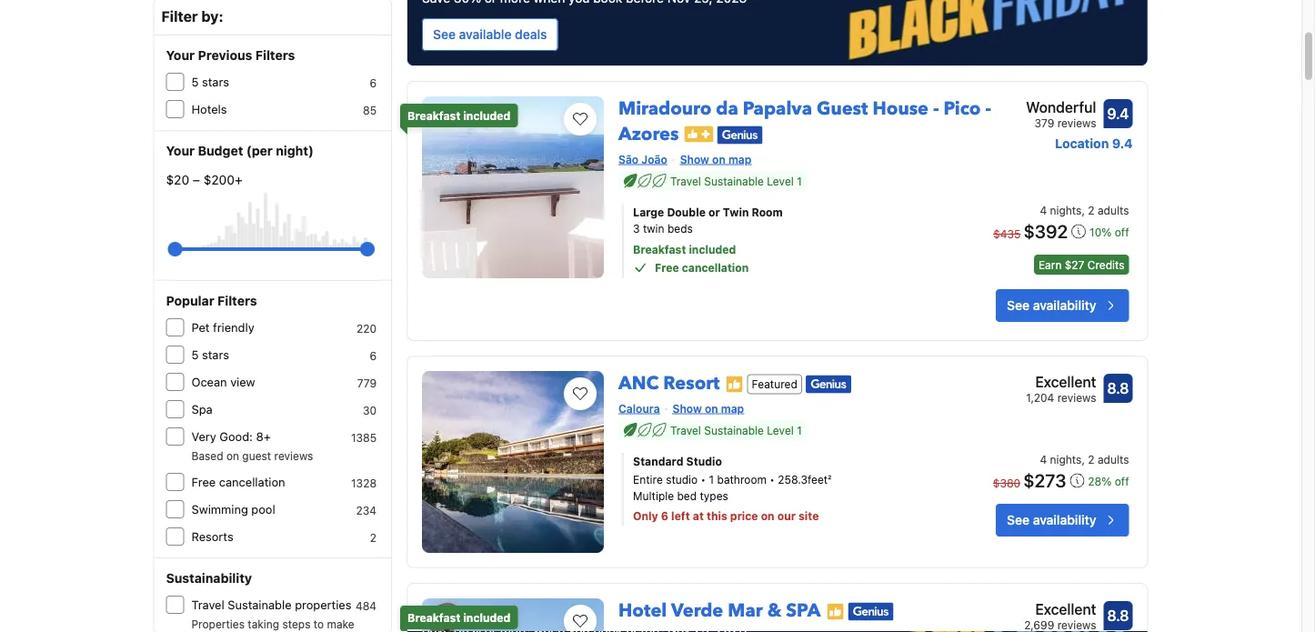 Task type: locate. For each thing, give the bounding box(es) containing it.
, for miradouro da papalva guest house - pico - azores
[[1082, 204, 1086, 217]]

1 vertical spatial see
[[1007, 298, 1030, 313]]

0 vertical spatial this property is part of our preferred partner program. it's committed to providing excellent service and good value. it'll pay us a higher commission if you make a booking. image
[[726, 375, 744, 394]]

1 4 nights , 2 adults from the top
[[1041, 204, 1130, 217]]

1 vertical spatial 4 nights , 2 adults
[[1041, 453, 1130, 466]]

1 vertical spatial 2
[[1089, 453, 1095, 466]]

0 vertical spatial off
[[1115, 226, 1130, 239]]

2 4 nights , 2 adults from the top
[[1041, 453, 1130, 466]]

0 vertical spatial show
[[680, 153, 710, 166]]

this property is part of our preferred plus program. it's committed to providing outstanding service and excellent value. it'll pay us a higher commission if you make a booking. image
[[685, 126, 714, 143]]

earn
[[1039, 258, 1062, 271]]

1328
[[351, 477, 377, 490]]

$392
[[1024, 220, 1068, 242]]

2 adults from the top
[[1098, 453, 1130, 466]]

on down very good: 8+
[[226, 450, 239, 462]]

show for da
[[680, 153, 710, 166]]

adults up 28% off
[[1098, 453, 1130, 466]]

types
[[700, 490, 729, 502]]

popular
[[166, 293, 214, 308]]

220
[[357, 322, 377, 335]]

1 vertical spatial 9.4
[[1113, 136, 1133, 151]]

genius discounts available at this property. image
[[717, 126, 763, 144], [717, 126, 763, 144], [806, 375, 852, 394], [806, 375, 852, 394], [848, 603, 894, 621], [848, 603, 894, 621]]

off for anc resort
[[1115, 475, 1130, 488]]

30
[[363, 404, 377, 417]]

availability down the $27
[[1034, 298, 1097, 313]]

free down based
[[192, 475, 216, 489]]

8.8 for anc resort
[[1108, 380, 1130, 397]]

breakfast right 484
[[408, 612, 461, 624]]

nights for miradouro da papalva guest house - pico - azores
[[1051, 204, 1082, 217]]

1 vertical spatial 5
[[192, 348, 199, 362]]

1 see availability link from the top
[[997, 289, 1130, 322]]

1 your from the top
[[166, 48, 195, 63]]

availability down $273 on the bottom of the page
[[1034, 513, 1097, 528]]

sustainability
[[166, 571, 252, 586]]

level up the standard studio link
[[767, 424, 794, 437]]

1 vertical spatial cancellation
[[219, 475, 285, 489]]

1 vertical spatial map
[[721, 402, 745, 415]]

0 vertical spatial see
[[433, 27, 456, 42]]

reviews inside excellent 2,699 reviews
[[1058, 619, 1097, 632]]

0 vertical spatial breakfast included
[[408, 109, 511, 122]]

free cancellation down the 3 twin beds breakfast included
[[655, 261, 749, 274]]

8.8 right excellent 2,699 reviews
[[1108, 607, 1130, 625]]

large double or twin room link
[[633, 204, 941, 220]]

1 vertical spatial off
[[1115, 475, 1130, 488]]

1 vertical spatial 1
[[797, 424, 802, 437]]

1 horizontal spatial •
[[770, 473, 775, 486]]

off right 28%
[[1115, 475, 1130, 488]]

see down $435
[[1007, 298, 1030, 313]]

1 see availability from the top
[[1007, 298, 1097, 313]]

0 vertical spatial see availability link
[[997, 289, 1130, 322]]

reviews right guest
[[274, 450, 313, 462]]

2 • from the left
[[770, 473, 775, 486]]

5 up hotels
[[192, 75, 199, 89]]

0 vertical spatial stars
[[202, 75, 229, 89]]

map down da
[[729, 153, 752, 166]]

studio
[[687, 455, 722, 468]]

0 vertical spatial ,
[[1082, 204, 1086, 217]]

1 excellent from the top
[[1036, 374, 1097, 391]]

2 excellent from the top
[[1036, 601, 1097, 618]]

sustainable up taking
[[228, 598, 292, 612]]

this property is part of our preferred partner program. it's committed to providing excellent service and good value. it'll pay us a higher commission if you make a booking. image
[[726, 375, 744, 394], [827, 603, 845, 621]]

previous
[[198, 48, 252, 63]]

nights up $273 on the bottom of the page
[[1051, 453, 1082, 466]]

show on map down this property is part of our preferred plus program. it's committed to providing outstanding service and excellent value. it'll pay us a higher commission if you make a booking. icon at right
[[680, 153, 752, 166]]

2 level from the top
[[767, 424, 794, 437]]

show down this property is part of our preferred plus program. it's committed to providing outstanding service and excellent value. it'll pay us a higher commission if you make a booking. icon at right
[[680, 153, 710, 166]]

azores
[[619, 122, 679, 147]]

ocean view
[[192, 375, 255, 389]]

group
[[175, 235, 368, 264]]

0 vertical spatial 4 nights , 2 adults
[[1041, 204, 1130, 217]]

4 nights , 2 adults up 28%
[[1041, 453, 1130, 466]]

0 vertical spatial availability
[[1034, 298, 1097, 313]]

mar
[[728, 599, 763, 624]]

2 see availability from the top
[[1007, 513, 1097, 528]]

excellent element for anc resort
[[1027, 371, 1097, 393]]

1 vertical spatial travel sustainable level 1
[[671, 424, 802, 437]]

reviews right 1,204
[[1058, 391, 1097, 404]]

6 up 779 on the bottom
[[370, 349, 377, 362]]

1 vertical spatial see availability
[[1007, 513, 1097, 528]]

miradouro da papalva guest house - pico - azores link
[[619, 89, 992, 147]]

stars up ocean
[[202, 348, 229, 362]]

1 horizontal spatial cancellation
[[682, 261, 749, 274]]

0 vertical spatial level
[[767, 175, 794, 187]]

1 horizontal spatial this property is part of our preferred partner program. it's committed to providing excellent service and good value. it'll pay us a higher commission if you make a booking. image
[[827, 603, 845, 621]]

2 off from the top
[[1115, 475, 1130, 488]]

based
[[192, 450, 223, 462]]

reviews inside excellent 1,204 reviews
[[1058, 391, 1097, 404]]

4 up $392
[[1041, 204, 1048, 217]]

map for resort
[[721, 402, 745, 415]]

, up the earn $27 credits
[[1082, 204, 1086, 217]]

nights
[[1051, 204, 1082, 217], [1051, 453, 1082, 466]]

1 horizontal spatial -
[[986, 96, 992, 121]]

$27
[[1065, 258, 1085, 271]]

2 vertical spatial 2
[[370, 531, 377, 544]]

1 vertical spatial this property is part of our preferred partner program. it's committed to providing excellent service and good value. it'll pay us a higher commission if you make a booking. image
[[827, 603, 845, 621]]

available
[[459, 27, 512, 42]]

2 nights from the top
[[1051, 453, 1082, 466]]

1 vertical spatial scored 8.8 element
[[1104, 602, 1133, 631]]

large double or twin room
[[633, 206, 783, 218]]

2 up 28%
[[1089, 453, 1095, 466]]

0 horizontal spatial this property is part of our preferred partner program. it's committed to providing excellent service and good value. it'll pay us a higher commission if you make a booking. image
[[726, 375, 744, 394]]

4 nights , 2 adults for miradouro da papalva guest house - pico - azores
[[1041, 204, 1130, 217]]

standard
[[633, 455, 684, 468]]

0 vertical spatial breakfast
[[408, 109, 461, 122]]

sustainable up twin
[[705, 175, 764, 187]]

cancellation down the 3 twin beds breakfast included
[[682, 261, 749, 274]]

reviews
[[1058, 116, 1097, 129], [1058, 391, 1097, 404], [274, 450, 313, 462], [1058, 619, 1097, 632]]

see availability link
[[997, 289, 1130, 322], [997, 504, 1130, 537]]

this
[[707, 510, 728, 522]]

off right 10%
[[1115, 226, 1130, 239]]

this property is part of our preferred partner program. it's committed to providing excellent service and good value. it'll pay us a higher commission if you make a booking. image right spa at the bottom right of page
[[827, 603, 845, 621]]

4
[[1041, 204, 1048, 217], [1041, 453, 1048, 466]]

1 breakfast included from the top
[[408, 109, 511, 122]]

excellent up 2,699
[[1036, 601, 1097, 618]]

travel sustainable level 1 up studio
[[671, 424, 802, 437]]

1 vertical spatial show on map
[[673, 402, 745, 415]]

0 vertical spatial travel sustainable level 1
[[671, 175, 802, 187]]

1 vertical spatial breakfast
[[633, 243, 686, 256]]

scored 8.8 element for hotel verde mar & spa
[[1104, 602, 1133, 631]]

pico
[[944, 96, 981, 121]]

travel sustainable properties 484 properties taking steps to make
[[192, 598, 377, 632]]

-
[[934, 96, 940, 121], [986, 96, 992, 121]]

level up "large double or twin room" link
[[767, 175, 794, 187]]

filter
[[162, 8, 198, 25]]

show down resort
[[673, 402, 702, 415]]

on left our
[[761, 510, 775, 522]]

bed
[[677, 490, 697, 502]]

this property is part of our preferred partner program. it's committed to providing excellent service and good value. it'll pay us a higher commission if you make a booking. image for anc resort
[[726, 375, 744, 394]]

2 vertical spatial see
[[1007, 513, 1030, 528]]

0 vertical spatial filters
[[256, 48, 295, 63]]

• down the standard studio link
[[770, 473, 775, 486]]

wonderful 379 reviews
[[1027, 99, 1097, 129]]

0 vertical spatial 4
[[1041, 204, 1048, 217]]

see down $380
[[1007, 513, 1030, 528]]

excellent
[[1036, 374, 1097, 391], [1036, 601, 1097, 618]]

2 4 from the top
[[1041, 453, 1048, 466]]

to
[[314, 618, 324, 631]]

1 adults from the top
[[1098, 204, 1130, 217]]

0 vertical spatial your
[[166, 48, 195, 63]]

1 vertical spatial 4
[[1041, 453, 1048, 466]]

miradouro da papalva guest house - pico - azores image
[[422, 96, 604, 278]]

see inside button
[[433, 27, 456, 42]]

1 vertical spatial see availability link
[[997, 504, 1130, 537]]

0 vertical spatial this property is part of our preferred partner program. it's committed to providing excellent service and good value. it'll pay us a higher commission if you make a booking. image
[[726, 375, 744, 394]]

0 horizontal spatial free cancellation
[[192, 475, 285, 489]]

breakfast down twin
[[633, 243, 686, 256]]

this property is part of our preferred partner program. it's committed to providing excellent service and good value. it'll pay us a higher commission if you make a booking. image right spa at the bottom right of page
[[827, 603, 845, 621]]

our
[[778, 510, 796, 522]]

see available deals
[[433, 27, 547, 42]]

see availability link down the $27
[[997, 289, 1130, 322]]

1 horizontal spatial this property is part of our preferred partner program. it's committed to providing excellent service and good value. it'll pay us a higher commission if you make a booking. image
[[827, 603, 845, 621]]

filters right previous
[[256, 48, 295, 63]]

0 vertical spatial free cancellation
[[655, 261, 749, 274]]

•
[[701, 473, 706, 486], [770, 473, 775, 486]]

see availability down earn at the top of the page
[[1007, 298, 1097, 313]]

6 left the left
[[661, 510, 669, 522]]

travel up studio
[[671, 424, 702, 437]]

1 vertical spatial included
[[689, 243, 737, 256]]

show for resort
[[673, 402, 702, 415]]

breakfast included
[[408, 109, 511, 122], [408, 612, 511, 624]]

nights for anc resort
[[1051, 453, 1082, 466]]

10%
[[1090, 226, 1112, 239]]

0 vertical spatial excellent element
[[1027, 371, 1097, 393]]

0 vertical spatial free
[[655, 261, 680, 274]]

sustainable up studio
[[705, 424, 764, 437]]

- right pico
[[986, 96, 992, 121]]

1 vertical spatial 5 stars
[[192, 348, 229, 362]]

your up $20
[[166, 143, 195, 158]]

excellent element
[[1027, 371, 1097, 393], [1025, 599, 1097, 621]]

scored 8.8 element right excellent 2,699 reviews
[[1104, 602, 1133, 631]]

popular filters
[[166, 293, 257, 308]]

1 vertical spatial this property is part of our preferred partner program. it's committed to providing excellent service and good value. it'll pay us a higher commission if you make a booking. image
[[827, 603, 845, 621]]

1 scored 8.8 element from the top
[[1104, 374, 1133, 403]]

1 vertical spatial availability
[[1034, 513, 1097, 528]]

6 up 85
[[370, 76, 377, 89]]

5 down pet at the bottom of page
[[192, 348, 199, 362]]

included
[[464, 109, 511, 122], [689, 243, 737, 256], [464, 612, 511, 624]]

1 vertical spatial your
[[166, 143, 195, 158]]

price
[[731, 510, 759, 522]]

0 vertical spatial show on map
[[680, 153, 752, 166]]

anc resort
[[619, 371, 720, 396]]

scored 8.8 element
[[1104, 374, 1133, 403], [1104, 602, 1133, 631]]

1 up "large double or twin room" link
[[797, 175, 802, 187]]

5
[[192, 75, 199, 89], [192, 348, 199, 362]]

1 vertical spatial travel
[[671, 424, 702, 437]]

travel up double
[[671, 175, 702, 187]]

9.4 down scored 9.4 "element"
[[1113, 136, 1133, 151]]

0 vertical spatial sustainable
[[705, 175, 764, 187]]

$435
[[994, 227, 1021, 240]]

your down filter in the top of the page
[[166, 48, 195, 63]]

0 vertical spatial 9.4
[[1108, 105, 1130, 122]]

2 vertical spatial travel
[[192, 598, 225, 612]]

9.4
[[1108, 105, 1130, 122], [1113, 136, 1133, 151]]

free cancellation up swimming pool
[[192, 475, 285, 489]]

2 8.8 from the top
[[1108, 607, 1130, 625]]

1 vertical spatial show
[[673, 402, 702, 415]]

2 your from the top
[[166, 143, 195, 158]]

0 vertical spatial 8.8
[[1108, 380, 1130, 397]]

level
[[767, 175, 794, 187], [767, 424, 794, 437]]

2 stars from the top
[[202, 348, 229, 362]]

on down this property is part of our preferred plus program. it's committed to providing outstanding service and excellent value. it'll pay us a higher commission if you make a booking. icon at right
[[713, 153, 726, 166]]

2 travel sustainable level 1 from the top
[[671, 424, 802, 437]]

$20
[[166, 172, 189, 187]]

travel up properties
[[192, 598, 225, 612]]

nights up $392
[[1051, 204, 1082, 217]]

1 up the standard studio link
[[797, 424, 802, 437]]

4 for miradouro da papalva guest house - pico - azores
[[1041, 204, 1048, 217]]

large
[[633, 206, 665, 218]]

see left available
[[433, 27, 456, 42]]

travel for miradouro
[[671, 175, 702, 187]]

double
[[667, 206, 706, 218]]

1 , from the top
[[1082, 204, 1086, 217]]

2 down 234
[[370, 531, 377, 544]]

this property is part of our preferred partner program. it's committed to providing excellent service and good value. it'll pay us a higher commission if you make a booking. image left featured
[[726, 375, 744, 394]]

0 vertical spatial 5 stars
[[192, 75, 229, 89]]

see availability down $273 on the bottom of the page
[[1007, 513, 1097, 528]]

1 4 from the top
[[1041, 204, 1048, 217]]

0 vertical spatial 5
[[192, 75, 199, 89]]

1 vertical spatial level
[[767, 424, 794, 437]]

0 vertical spatial 1
[[797, 175, 802, 187]]

excellent for hotel verde mar & spa
[[1036, 601, 1097, 618]]

1 vertical spatial free
[[192, 475, 216, 489]]

reviews up location
[[1058, 116, 1097, 129]]

1 vertical spatial nights
[[1051, 453, 1082, 466]]

1 8.8 from the top
[[1108, 380, 1130, 397]]

0 vertical spatial excellent
[[1036, 374, 1097, 391]]

filters
[[256, 48, 295, 63], [218, 293, 257, 308]]

1 vertical spatial excellent
[[1036, 601, 1097, 618]]

cancellation
[[682, 261, 749, 274], [219, 475, 285, 489]]

map for da
[[729, 153, 752, 166]]

0 vertical spatial map
[[729, 153, 752, 166]]

travel sustainable level 1 up twin
[[671, 175, 802, 187]]

0 horizontal spatial -
[[934, 96, 940, 121]]

8.8 right excellent 1,204 reviews
[[1108, 380, 1130, 397]]

resort
[[664, 371, 720, 396]]

reviews for wonderful 379 reviews
[[1058, 116, 1097, 129]]

stars up hotels
[[202, 75, 229, 89]]

- left pico
[[934, 96, 940, 121]]

free down the 3 twin beds breakfast included
[[655, 261, 680, 274]]

0 vertical spatial scored 8.8 element
[[1104, 374, 1133, 403]]

map up studio
[[721, 402, 745, 415]]

excellent 2,699 reviews
[[1025, 601, 1097, 632]]

house
[[873, 96, 929, 121]]

1 vertical spatial stars
[[202, 348, 229, 362]]

see for first see availability link from the top
[[1007, 298, 1030, 313]]

reviews inside wonderful 379 reviews
[[1058, 116, 1097, 129]]

4 up $273 on the bottom of the page
[[1041, 453, 1048, 466]]

0 horizontal spatial •
[[701, 473, 706, 486]]

this property is part of our preferred partner program. it's committed to providing excellent service and good value. it'll pay us a higher commission if you make a booking. image left featured
[[726, 375, 744, 394]]

2,699
[[1025, 619, 1055, 632]]

1 off from the top
[[1115, 226, 1130, 239]]

1 5 stars from the top
[[192, 75, 229, 89]]

1
[[797, 175, 802, 187], [797, 424, 802, 437], [709, 473, 714, 486]]

• down studio
[[701, 473, 706, 486]]

1 nights from the top
[[1051, 204, 1082, 217]]

1 vertical spatial filters
[[218, 293, 257, 308]]

breakfast right 85
[[408, 109, 461, 122]]

6 inside standard studio entire studio • 1 bathroom • 258.3feet² multiple bed types only 6 left at this price on our site
[[661, 510, 669, 522]]

0 horizontal spatial this property is part of our preferred partner program. it's committed to providing excellent service and good value. it'll pay us a higher commission if you make a booking. image
[[726, 375, 744, 394]]

2 for anc resort
[[1089, 453, 1095, 466]]

wonderful element
[[1027, 96, 1097, 118]]

0 vertical spatial travel
[[671, 175, 702, 187]]

reviews right 2,699
[[1058, 619, 1097, 632]]

travel sustainable level 1 for resort
[[671, 424, 802, 437]]

1 vertical spatial sustainable
[[705, 424, 764, 437]]

5 stars up ocean
[[192, 348, 229, 362]]

1 up types
[[709, 473, 714, 486]]

off
[[1115, 226, 1130, 239], [1115, 475, 1130, 488]]

0 vertical spatial see availability
[[1007, 298, 1097, 313]]

0 vertical spatial cancellation
[[682, 261, 749, 274]]

2 vertical spatial sustainable
[[228, 598, 292, 612]]

0 vertical spatial nights
[[1051, 204, 1082, 217]]

6
[[370, 76, 377, 89], [370, 349, 377, 362], [661, 510, 669, 522]]

0 horizontal spatial cancellation
[[219, 475, 285, 489]]

adults up 10% off
[[1098, 204, 1130, 217]]

1 5 from the top
[[192, 75, 199, 89]]

9.4 up location 9.4
[[1108, 105, 1130, 122]]

scored 8.8 element right excellent 1,204 reviews
[[1104, 374, 1133, 403]]

excellent inside excellent 2,699 reviews
[[1036, 601, 1097, 618]]

this property is part of our preferred partner program. it's committed to providing excellent service and good value. it'll pay us a higher commission if you make a booking. image for hotel verde mar & spa
[[827, 603, 845, 621]]

1 - from the left
[[934, 96, 940, 121]]

2 breakfast included from the top
[[408, 612, 511, 624]]

2 for miradouro da papalva guest house - pico - azores
[[1089, 204, 1095, 217]]

4 nights , 2 adults
[[1041, 204, 1130, 217], [1041, 453, 1130, 466]]

2 vertical spatial 6
[[661, 510, 669, 522]]

5 stars up hotels
[[192, 75, 229, 89]]

1 vertical spatial free cancellation
[[192, 475, 285, 489]]

filters up friendly
[[218, 293, 257, 308]]

0 vertical spatial adults
[[1098, 204, 1130, 217]]

2 vertical spatial 1
[[709, 473, 714, 486]]

adults
[[1098, 204, 1130, 217], [1098, 453, 1130, 466]]

excellent up 1,204
[[1036, 374, 1097, 391]]

0 vertical spatial 2
[[1089, 204, 1095, 217]]

reviews for excellent 1,204 reviews
[[1058, 391, 1097, 404]]

2 up 10%
[[1089, 204, 1095, 217]]

, down excellent 1,204 reviews
[[1082, 453, 1086, 466]]

travel inside travel sustainable properties 484 properties taking steps to make
[[192, 598, 225, 612]]

4 nights , 2 adults up 10%
[[1041, 204, 1130, 217]]

room
[[752, 206, 783, 218]]

cancellation down based on guest reviews
[[219, 475, 285, 489]]

1 vertical spatial excellent element
[[1025, 599, 1097, 621]]

1 vertical spatial adults
[[1098, 453, 1130, 466]]

this property is part of our preferred partner program. it's committed to providing excellent service and good value. it'll pay us a higher commission if you make a booking. image for hotel verde mar & spa
[[827, 603, 845, 621]]

show on map down resort
[[673, 402, 745, 415]]

0 horizontal spatial free
[[192, 475, 216, 489]]

this property is part of our preferred partner program. it's committed to providing excellent service and good value. it'll pay us a higher commission if you make a booking. image
[[726, 375, 744, 394], [827, 603, 845, 621]]

availability
[[1034, 298, 1097, 313], [1034, 513, 1097, 528]]

free cancellation
[[655, 261, 749, 274], [192, 475, 285, 489]]

1 vertical spatial ,
[[1082, 453, 1086, 466]]

1 level from the top
[[767, 175, 794, 187]]

papalva
[[743, 96, 813, 121]]

excellent inside excellent 1,204 reviews
[[1036, 374, 1097, 391]]

–
[[193, 172, 200, 187]]

1 vertical spatial 8.8
[[1108, 607, 1130, 625]]

1 vertical spatial breakfast included
[[408, 612, 511, 624]]

location 9.4
[[1056, 136, 1133, 151]]

2 , from the top
[[1082, 453, 1086, 466]]

see availability link down $273 on the bottom of the page
[[997, 504, 1130, 537]]

1 inside standard studio entire studio • 1 bathroom • 258.3feet² multiple bed types only 6 left at this price on our site
[[709, 473, 714, 486]]

2 scored 8.8 element from the top
[[1104, 602, 1133, 631]]

caloura
[[619, 402, 660, 415]]

view
[[230, 375, 255, 389]]

1 travel sustainable level 1 from the top
[[671, 175, 802, 187]]

1 for da
[[797, 175, 802, 187]]



Task type: describe. For each thing, give the bounding box(es) containing it.
1 • from the left
[[701, 473, 706, 486]]

good:
[[220, 430, 253, 444]]

pet
[[192, 321, 210, 334]]

your budget (per night)
[[166, 143, 314, 158]]

spa
[[192, 403, 213, 416]]

miradouro
[[619, 96, 712, 121]]

anc resort link
[[619, 364, 720, 396]]

2 5 stars from the top
[[192, 348, 229, 362]]

pool
[[251, 503, 275, 516]]

bathroom
[[718, 473, 767, 486]]

sustainable for da
[[705, 175, 764, 187]]

hotel verde mar & spa
[[619, 599, 821, 624]]

scored 8.8 element for anc resort
[[1104, 374, 1133, 403]]

9.4 inside "element"
[[1108, 105, 1130, 122]]

(per
[[246, 143, 273, 158]]

taking
[[248, 618, 279, 631]]

85
[[363, 104, 377, 116]]

show on map for da
[[680, 153, 752, 166]]

see for 1st see availability link from the bottom
[[1007, 513, 1030, 528]]

on inside standard studio entire studio • 1 bathroom • 258.3feet² multiple bed types only 6 left at this price on our site
[[761, 510, 775, 522]]

see available deals button
[[422, 18, 558, 51]]

adults for anc resort
[[1098, 453, 1130, 466]]

0 vertical spatial 6
[[370, 76, 377, 89]]

this property is part of our preferred partner program. it's committed to providing excellent service and good value. it'll pay us a higher commission if you make a booking. image for anc resort
[[726, 375, 744, 394]]

featured
[[752, 378, 798, 391]]

2 5 from the top
[[192, 348, 199, 362]]

379
[[1035, 116, 1055, 129]]

swimming pool
[[192, 503, 275, 516]]

off for miradouro da papalva guest house - pico - azores
[[1115, 226, 1130, 239]]

8.8 for hotel verde mar & spa
[[1108, 607, 1130, 625]]

$273
[[1024, 470, 1067, 491]]

8+
[[256, 430, 271, 444]]

1 vertical spatial 6
[[370, 349, 377, 362]]

4 nights , 2 adults for anc resort
[[1041, 453, 1130, 466]]

see for the see available deals button
[[433, 27, 456, 42]]

level for resort
[[767, 424, 794, 437]]

são joão
[[619, 153, 668, 166]]

included inside the 3 twin beds breakfast included
[[689, 243, 737, 256]]

site
[[799, 510, 819, 522]]

258.3feet²
[[778, 473, 832, 486]]

1 availability from the top
[[1034, 298, 1097, 313]]

10% off
[[1090, 226, 1130, 239]]

excellent for anc resort
[[1036, 374, 1097, 391]]

filter by:
[[162, 8, 224, 25]]

reviews for excellent 2,699 reviews
[[1058, 619, 1097, 632]]

2 see availability link from the top
[[997, 504, 1130, 537]]

twin
[[723, 206, 749, 218]]

scored 9.4 element
[[1104, 99, 1133, 128]]

são
[[619, 153, 639, 166]]

, for anc resort
[[1082, 453, 1086, 466]]

properties
[[192, 618, 245, 631]]

see availability for 1st see availability link from the bottom
[[1007, 513, 1097, 528]]

based on guest reviews
[[192, 450, 313, 462]]

28%
[[1089, 475, 1112, 488]]

show on map for resort
[[673, 402, 745, 415]]

234
[[356, 504, 377, 517]]

twin
[[643, 222, 665, 235]]

sustainable inside travel sustainable properties 484 properties taking steps to make
[[228, 598, 292, 612]]

on down resort
[[705, 402, 719, 415]]

779
[[357, 377, 377, 389]]

hotel verde mar & spa link
[[619, 591, 821, 624]]

this property is part of our preferred plus program. it's committed to providing outstanding service and excellent value. it'll pay us a higher commission if you make a booking. image
[[685, 126, 714, 143]]

make
[[327, 618, 355, 631]]

your for your budget (per night)
[[166, 143, 195, 158]]

travel sustainable level 1 for da
[[671, 175, 802, 187]]

very good: 8+
[[192, 430, 271, 444]]

$200+
[[204, 172, 243, 187]]

excellent element for hotel verde mar & spa
[[1025, 599, 1097, 621]]

see availability for first see availability link from the top
[[1007, 298, 1097, 313]]

studio
[[666, 473, 698, 486]]

anc resort image
[[422, 371, 604, 553]]

at
[[693, 510, 704, 522]]

by:
[[201, 8, 224, 25]]

deals
[[515, 27, 547, 42]]

excellent 1,204 reviews
[[1027, 374, 1097, 404]]

left
[[672, 510, 690, 522]]

entire
[[633, 473, 663, 486]]

or
[[709, 206, 720, 218]]

1 for resort
[[797, 424, 802, 437]]

anc
[[619, 371, 659, 396]]

wonderful
[[1027, 99, 1097, 116]]

level for da
[[767, 175, 794, 187]]

location
[[1056, 136, 1110, 151]]

verde
[[672, 599, 724, 624]]

steps
[[283, 618, 311, 631]]

budget
[[198, 143, 243, 158]]

pet friendly
[[192, 321, 254, 334]]

&
[[768, 599, 782, 624]]

spa
[[786, 599, 821, 624]]

sustainable for resort
[[705, 424, 764, 437]]

earn $27 credits
[[1039, 258, 1125, 271]]

breakfast inside the 3 twin beds breakfast included
[[633, 243, 686, 256]]

0 vertical spatial included
[[464, 109, 511, 122]]

swimming
[[192, 503, 248, 516]]

credits
[[1088, 258, 1125, 271]]

1,204
[[1027, 391, 1055, 404]]

very
[[192, 430, 216, 444]]

night)
[[276, 143, 314, 158]]

2 availability from the top
[[1034, 513, 1097, 528]]

1 horizontal spatial free
[[655, 261, 680, 274]]

$380
[[994, 477, 1021, 490]]

guest
[[817, 96, 869, 121]]

multiple
[[633, 490, 674, 502]]

2 vertical spatial breakfast
[[408, 612, 461, 624]]

adults for miradouro da papalva guest house - pico - azores
[[1098, 204, 1130, 217]]

4 for anc resort
[[1041, 453, 1048, 466]]

1 stars from the top
[[202, 75, 229, 89]]

black friday deals image
[[408, 0, 1148, 66]]

28% off
[[1089, 475, 1130, 488]]

hotel
[[619, 599, 667, 624]]

1 horizontal spatial free cancellation
[[655, 261, 749, 274]]

your for your previous filters
[[166, 48, 195, 63]]

properties
[[295, 598, 352, 612]]

2 - from the left
[[986, 96, 992, 121]]

travel for anc
[[671, 424, 702, 437]]

joão
[[642, 153, 668, 166]]

hotels
[[192, 102, 227, 116]]

resorts
[[192, 530, 234, 544]]

2 vertical spatial included
[[464, 612, 511, 624]]



Task type: vqa. For each thing, say whether or not it's contained in the screenshot.
the bottom "Date."
no



